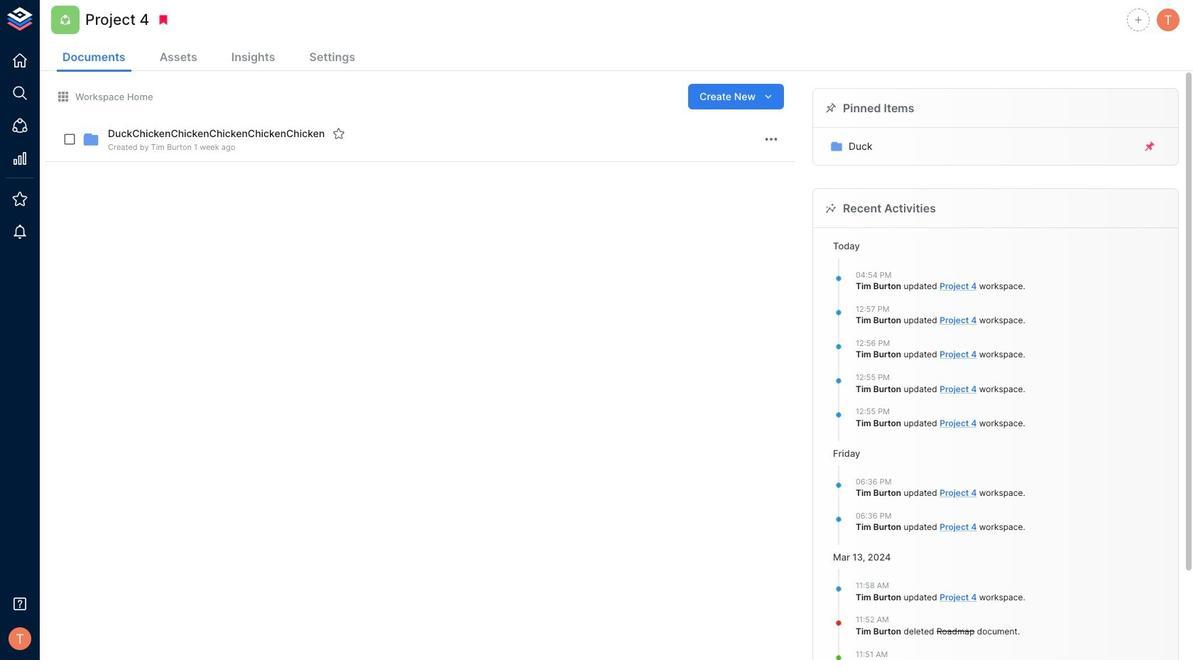 Task type: describe. For each thing, give the bounding box(es) containing it.
remove bookmark image
[[157, 13, 170, 26]]



Task type: locate. For each thing, give the bounding box(es) containing it.
unpin image
[[1144, 140, 1157, 153]]

favorite image
[[333, 127, 345, 140]]



Task type: vqa. For each thing, say whether or not it's contained in the screenshot.
REMOVE FAVORITE Image
no



